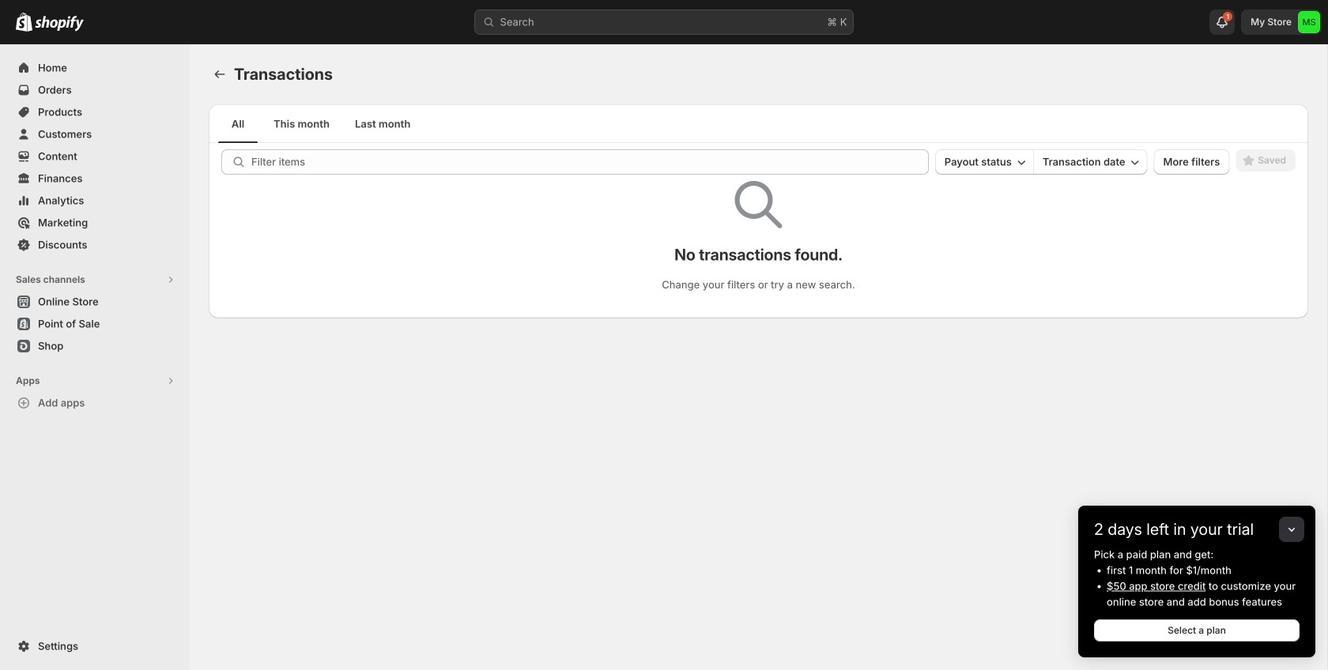 Task type: locate. For each thing, give the bounding box(es) containing it.
shopify image
[[16, 12, 32, 31]]

empty search results image
[[735, 181, 783, 229]]

tab list
[[215, 104, 1303, 143]]



Task type: describe. For each thing, give the bounding box(es) containing it.
Filter items text field
[[251, 149, 929, 175]]

shopify image
[[35, 16, 84, 31]]

my store image
[[1299, 11, 1321, 33]]



Task type: vqa. For each thing, say whether or not it's contained in the screenshot.
won't
no



